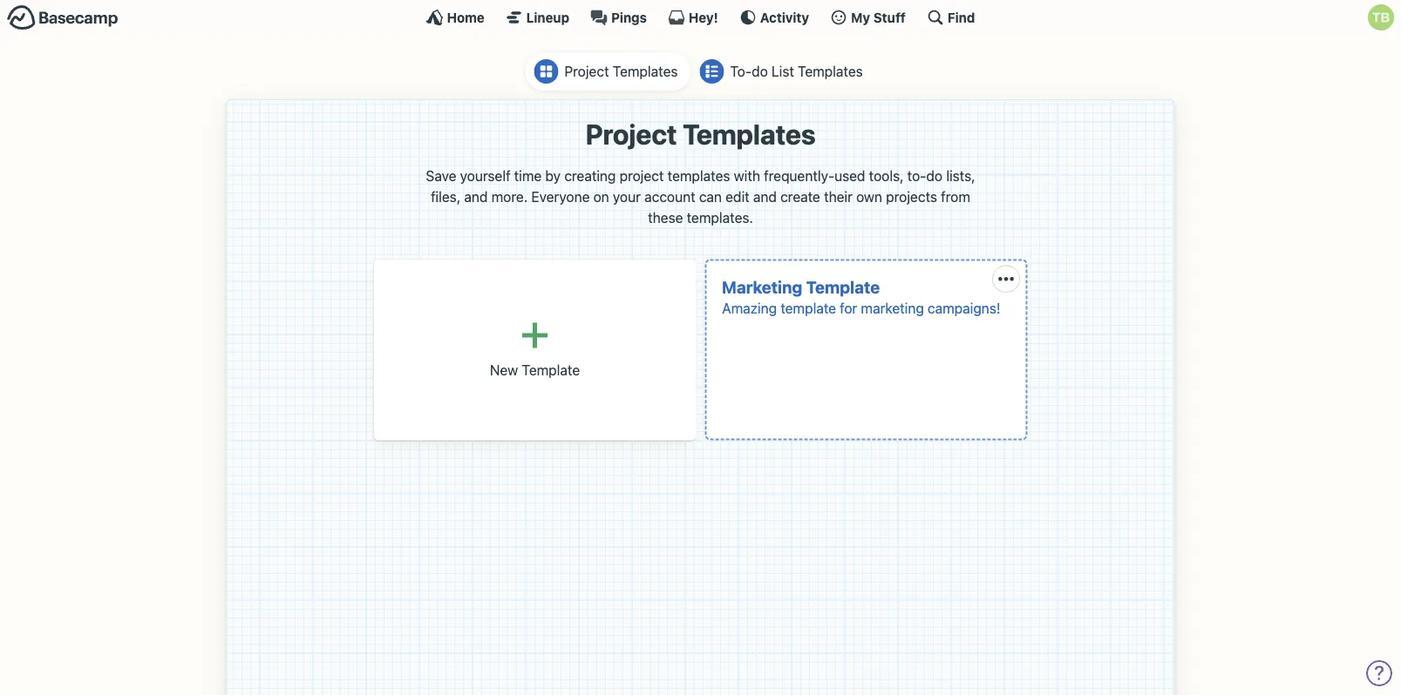 Task type: locate. For each thing, give the bounding box(es) containing it.
lineup
[[526, 10, 569, 25]]

from
[[941, 188, 971, 205]]

their
[[824, 188, 853, 205]]

0 horizontal spatial template
[[522, 362, 580, 379]]

tim burton image
[[1368, 4, 1394, 31]]

list
[[772, 63, 794, 80]]

create
[[781, 188, 820, 205]]

template
[[806, 277, 880, 297], [522, 362, 580, 379]]

my stuff
[[851, 10, 906, 25]]

1 vertical spatial project
[[586, 118, 677, 151]]

1 horizontal spatial and
[[753, 188, 777, 205]]

pings button
[[590, 9, 647, 26]]

0 vertical spatial project templates
[[564, 63, 678, 80]]

project templates up templates
[[586, 118, 816, 151]]

project templates
[[564, 63, 678, 80], [586, 118, 816, 151]]

template
[[781, 301, 836, 317]]

template up for
[[806, 277, 880, 297]]

your
[[613, 188, 641, 205]]

1 vertical spatial template
[[522, 362, 580, 379]]

new template link
[[374, 259, 696, 441]]

amazing
[[722, 301, 777, 317]]

1 vertical spatial project templates
[[586, 118, 816, 151]]

hey!
[[689, 10, 718, 25]]

marketing template amazing template for marketing campaigns!
[[722, 277, 1001, 317]]

to-do list templates
[[730, 63, 863, 80]]

project up project
[[586, 118, 677, 151]]

templates
[[613, 63, 678, 80], [798, 63, 863, 80], [683, 118, 816, 151]]

home
[[447, 10, 485, 25]]

and
[[464, 188, 488, 205], [753, 188, 777, 205]]

more.
[[492, 188, 528, 205]]

tools,
[[869, 167, 904, 184]]

project templates inside project templates link
[[564, 63, 678, 80]]

do left list
[[752, 63, 768, 80]]

and right edit
[[753, 188, 777, 205]]

0 horizontal spatial do
[[752, 63, 768, 80]]

do left lists,
[[927, 167, 943, 184]]

0 vertical spatial template
[[806, 277, 880, 297]]

template projects image
[[534, 59, 558, 84]]

hey! button
[[668, 9, 718, 26]]

marketing
[[722, 277, 803, 297]]

my stuff button
[[830, 9, 906, 26]]

marketing
[[861, 301, 924, 317]]

and down yourself
[[464, 188, 488, 205]]

project
[[620, 167, 664, 184]]

template for new
[[522, 362, 580, 379]]

find
[[948, 10, 975, 25]]

pings
[[611, 10, 647, 25]]

project
[[564, 63, 609, 80], [586, 118, 677, 151]]

with
[[734, 167, 760, 184]]

0 horizontal spatial and
[[464, 188, 488, 205]]

do
[[752, 63, 768, 80], [927, 167, 943, 184]]

0 vertical spatial do
[[752, 63, 768, 80]]

template inside marketing template amazing template for marketing campaigns!
[[806, 277, 880, 297]]

project right template projects image at the left of the page
[[564, 63, 609, 80]]

1 vertical spatial do
[[927, 167, 943, 184]]

1 horizontal spatial do
[[927, 167, 943, 184]]

1 horizontal spatial template
[[806, 277, 880, 297]]

template right new on the left of page
[[522, 362, 580, 379]]

templates right list
[[798, 63, 863, 80]]

project templates down pings popup button
[[564, 63, 678, 80]]

project templates link
[[525, 52, 691, 91]]



Task type: vqa. For each thing, say whether or not it's contained in the screenshot.
4th "Oct" from right
no



Task type: describe. For each thing, give the bounding box(es) containing it.
projects
[[886, 188, 937, 205]]

new
[[490, 362, 518, 379]]

by
[[545, 167, 561, 184]]

to-
[[730, 63, 752, 80]]

files,
[[431, 188, 461, 205]]

for
[[840, 301, 857, 317]]

do inside save yourself time by creating project templates with frequently-used tools, to-do lists, files, and more. everyone on your account can edit and create their own projects from these templates.
[[927, 167, 943, 184]]

activity
[[760, 10, 809, 25]]

0 vertical spatial project
[[564, 63, 609, 80]]

these
[[648, 209, 683, 226]]

on
[[593, 188, 609, 205]]

my
[[851, 10, 870, 25]]

new template
[[490, 362, 580, 379]]

creating
[[564, 167, 616, 184]]

switch accounts image
[[7, 4, 119, 31]]

edit
[[726, 188, 750, 205]]

to-do list templates link
[[691, 52, 876, 91]]

frequently-
[[764, 167, 835, 184]]

templates up with
[[683, 118, 816, 151]]

templates.
[[687, 209, 753, 226]]

1 and from the left
[[464, 188, 488, 205]]

activity link
[[739, 9, 809, 26]]

templates down pings
[[613, 63, 678, 80]]

campaigns!
[[928, 301, 1001, 317]]

home link
[[426, 9, 485, 26]]

to-
[[908, 167, 927, 184]]

2 and from the left
[[753, 188, 777, 205]]

everyone
[[531, 188, 590, 205]]

own
[[856, 188, 882, 205]]

time
[[514, 167, 542, 184]]

can
[[699, 188, 722, 205]]

used
[[835, 167, 865, 184]]

template todos image
[[700, 59, 724, 84]]

main element
[[0, 0, 1401, 34]]

yourself
[[460, 167, 511, 184]]

lineup link
[[506, 9, 569, 26]]

lists,
[[946, 167, 975, 184]]

find button
[[927, 9, 975, 26]]

template for marketing
[[806, 277, 880, 297]]

stuff
[[874, 10, 906, 25]]

account
[[645, 188, 696, 205]]

save
[[426, 167, 456, 184]]

templates
[[668, 167, 730, 184]]

save yourself time by creating project templates with frequently-used tools, to-do lists, files, and more. everyone on your account can edit and create their own projects from these templates.
[[426, 167, 975, 226]]



